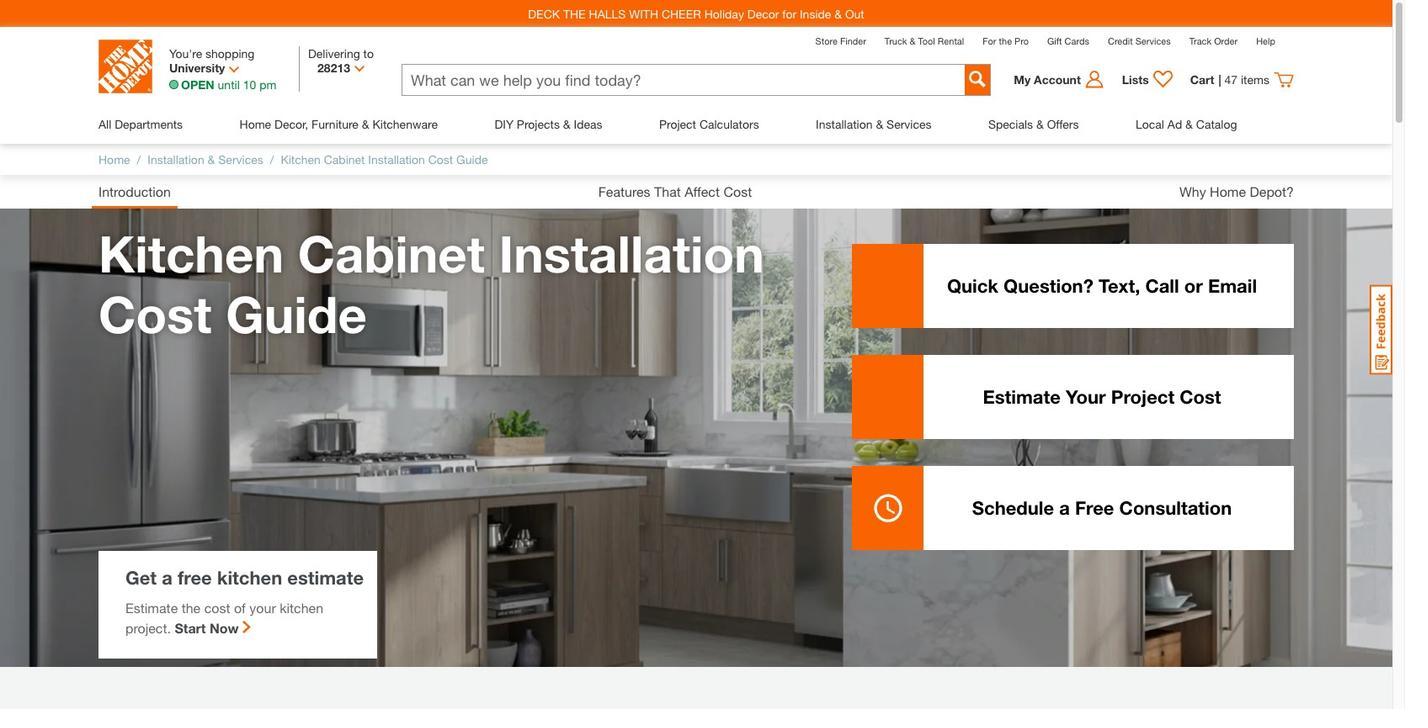 Task type: locate. For each thing, give the bounding box(es) containing it.
track order
[[1190, 35, 1238, 46]]

the up start
[[182, 600, 201, 616]]

1 horizontal spatial project
[[1111, 387, 1175, 408]]

0 vertical spatial the
[[999, 35, 1012, 46]]

kitchen down introduction
[[99, 224, 284, 284]]

the for estimate
[[182, 600, 201, 616]]

ideas
[[574, 117, 603, 131]]

text,
[[1099, 275, 1140, 297]]

0 vertical spatial kitchen
[[281, 152, 321, 167]]

diy projects & ideas
[[495, 117, 603, 131]]

estimate for estimate your project cost
[[983, 387, 1061, 408]]

a
[[1060, 498, 1070, 520], [162, 568, 172, 589]]

estimate left your
[[983, 387, 1061, 408]]

credit services link
[[1108, 35, 1171, 46]]

1 vertical spatial project
[[1111, 387, 1175, 408]]

/
[[137, 152, 141, 167], [270, 152, 274, 167]]

submit search image
[[969, 71, 986, 88]]

holiday
[[705, 6, 744, 21]]

1 horizontal spatial services
[[887, 117, 932, 131]]

1 vertical spatial kitchen
[[280, 600, 323, 616]]

1 horizontal spatial /
[[270, 152, 274, 167]]

0 vertical spatial services
[[1136, 35, 1171, 46]]

pro
[[1015, 35, 1029, 46]]

0 vertical spatial installation & services link
[[816, 104, 932, 144]]

ad
[[1168, 117, 1182, 131]]

depot?
[[1250, 184, 1294, 200]]

installation & services link
[[816, 104, 932, 144], [148, 152, 263, 167]]

furniture
[[312, 117, 359, 131]]

1 horizontal spatial the
[[999, 35, 1012, 46]]

1 vertical spatial estimate
[[125, 600, 178, 616]]

None text field
[[403, 64, 965, 95]]

truck
[[885, 35, 907, 46]]

decor
[[748, 6, 779, 21]]

home right why
[[1210, 184, 1246, 200]]

feedback link image
[[1370, 285, 1393, 376]]

1 vertical spatial cabinet
[[298, 224, 485, 284]]

the home depot image
[[99, 40, 152, 93]]

cost
[[428, 152, 453, 167], [724, 184, 752, 200], [99, 285, 212, 344], [1180, 387, 1222, 408]]

kitchen down decor,
[[281, 152, 321, 167]]

project calculators
[[659, 117, 759, 131]]

kitchen down estimate
[[280, 600, 323, 616]]

0 vertical spatial cabinet
[[324, 152, 365, 167]]

the for for
[[999, 35, 1012, 46]]

1 vertical spatial installation & services link
[[148, 152, 263, 167]]

why home depot?
[[1180, 184, 1294, 200]]

0 vertical spatial kitchen
[[217, 568, 282, 589]]

project left calculators
[[659, 117, 696, 131]]

1 vertical spatial home
[[99, 152, 130, 167]]

features that affect cost
[[598, 184, 752, 200]]

for
[[783, 6, 797, 21]]

consultation
[[1120, 498, 1232, 520]]

installation down store finder
[[816, 117, 873, 131]]

the
[[999, 35, 1012, 46], [182, 600, 201, 616]]

you're shopping
[[169, 46, 255, 61]]

1 horizontal spatial home
[[240, 117, 271, 131]]

cards
[[1065, 35, 1090, 46]]

estimate up project.
[[125, 600, 178, 616]]

home for home / installation & services / kitchen cabinet installation cost guide
[[99, 152, 130, 167]]

the inside estimate the cost of your kitchen project.
[[182, 600, 201, 616]]

gift cards
[[1048, 35, 1090, 46]]

installation down features
[[499, 224, 764, 284]]

cost inside kitchen cabinet installation cost guide
[[99, 285, 212, 344]]

0 horizontal spatial home
[[99, 152, 130, 167]]

open
[[181, 77, 214, 92]]

inside
[[800, 6, 831, 21]]

home decor, furniture & kitchenware link
[[240, 104, 438, 144]]

0 horizontal spatial a
[[162, 568, 172, 589]]

project.
[[125, 621, 171, 637]]

store finder link
[[816, 35, 866, 46]]

/ right the home link
[[137, 152, 141, 167]]

email
[[1208, 275, 1257, 297]]

call
[[1146, 275, 1180, 297]]

2 vertical spatial services
[[218, 152, 263, 167]]

&
[[835, 6, 842, 21], [910, 35, 916, 46], [362, 117, 369, 131], [563, 117, 571, 131], [876, 117, 884, 131], [1037, 117, 1044, 131], [1186, 117, 1193, 131], [208, 152, 215, 167]]

0 horizontal spatial estimate
[[125, 600, 178, 616]]

help link
[[1257, 35, 1276, 46]]

guide
[[457, 152, 488, 167], [226, 285, 367, 344]]

/ down pm
[[270, 152, 274, 167]]

the right the for
[[999, 35, 1012, 46]]

1 vertical spatial kitchen
[[99, 224, 284, 284]]

of
[[234, 600, 246, 616]]

shopping
[[206, 46, 255, 61]]

installation inside installation & services link
[[816, 117, 873, 131]]

project right your
[[1111, 387, 1175, 408]]

free
[[178, 568, 212, 589]]

1 vertical spatial a
[[162, 568, 172, 589]]

2 horizontal spatial home
[[1210, 184, 1246, 200]]

the home depot logo link
[[99, 40, 152, 96]]

estimate
[[983, 387, 1061, 408], [125, 600, 178, 616]]

0 horizontal spatial services
[[218, 152, 263, 167]]

open until 10 pm
[[181, 77, 277, 92]]

2 horizontal spatial services
[[1136, 35, 1171, 46]]

start
[[175, 621, 206, 637]]

0 horizontal spatial /
[[137, 152, 141, 167]]

0 vertical spatial estimate
[[983, 387, 1061, 408]]

all departments link
[[99, 104, 183, 144]]

0 vertical spatial home
[[240, 117, 271, 131]]

estimate inside estimate the cost of your kitchen project.
[[125, 600, 178, 616]]

0 horizontal spatial guide
[[226, 285, 367, 344]]

or
[[1185, 275, 1203, 297]]

1 horizontal spatial estimate
[[983, 387, 1061, 408]]

kitchen up of
[[217, 568, 282, 589]]

0 horizontal spatial project
[[659, 117, 696, 131]]

installation inside kitchen cabinet installation cost guide
[[499, 224, 764, 284]]

cabinet inside kitchen cabinet installation cost guide
[[298, 224, 485, 284]]

store finder
[[816, 35, 866, 46]]

None text field
[[403, 64, 965, 95]]

1 vertical spatial services
[[887, 117, 932, 131]]

deck
[[528, 6, 560, 21]]

a right get
[[162, 568, 172, 589]]

offers
[[1047, 117, 1079, 131]]

1 horizontal spatial a
[[1060, 498, 1070, 520]]

track
[[1190, 35, 1212, 46]]

1 horizontal spatial installation & services link
[[816, 104, 932, 144]]

kitchen
[[281, 152, 321, 167], [99, 224, 284, 284]]

halls
[[589, 6, 626, 21]]

lists
[[1122, 72, 1149, 87]]

home down 'all'
[[99, 152, 130, 167]]

1 horizontal spatial guide
[[457, 152, 488, 167]]

start now link
[[175, 619, 251, 639]]

home left decor,
[[240, 117, 271, 131]]

0 horizontal spatial the
[[182, 600, 201, 616]]

home
[[240, 117, 271, 131], [99, 152, 130, 167], [1210, 184, 1246, 200]]

1 / from the left
[[137, 152, 141, 167]]

my account link
[[1014, 69, 1114, 90]]

1 vertical spatial guide
[[226, 285, 367, 344]]

affect
[[685, 184, 720, 200]]

0 vertical spatial a
[[1060, 498, 1070, 520]]

why
[[1180, 184, 1206, 200]]

1 vertical spatial the
[[182, 600, 201, 616]]

a left free
[[1060, 498, 1070, 520]]

catalog
[[1196, 117, 1237, 131]]

installation
[[816, 117, 873, 131], [148, 152, 204, 167], [368, 152, 425, 167], [499, 224, 764, 284]]

kitchen cabinet installation cost guide link
[[281, 152, 488, 167]]

my
[[1014, 72, 1031, 87]]

for the pro link
[[983, 35, 1029, 46]]

home / installation & services / kitchen cabinet installation cost guide
[[99, 152, 488, 167]]

guide inside kitchen cabinet installation cost guide
[[226, 285, 367, 344]]

estimate for estimate the cost of your kitchen project.
[[125, 600, 178, 616]]

gift cards link
[[1048, 35, 1090, 46]]

truck & tool rental link
[[885, 35, 964, 46]]

47
[[1225, 72, 1238, 87]]

finder
[[840, 35, 866, 46]]



Task type: vqa. For each thing, say whether or not it's contained in the screenshot.
bottommost 3.5
no



Task type: describe. For each thing, give the bounding box(es) containing it.
2 / from the left
[[270, 152, 274, 167]]

account
[[1034, 72, 1081, 87]]

gift
[[1048, 35, 1062, 46]]

all departments
[[99, 117, 183, 131]]

quick
[[947, 275, 999, 297]]

cost for estimate your project cost
[[1180, 387, 1222, 408]]

truck & tool rental
[[885, 35, 964, 46]]

specials
[[989, 117, 1033, 131]]

delivering
[[308, 46, 360, 61]]

for
[[983, 35, 997, 46]]

estimate the cost of your kitchen project.
[[125, 600, 323, 637]]

my account
[[1014, 72, 1081, 87]]

estimate
[[287, 568, 364, 589]]

decor,
[[275, 117, 308, 131]]

the
[[563, 6, 586, 21]]

you're
[[169, 46, 202, 61]]

local
[[1136, 117, 1165, 131]]

introduction
[[99, 184, 171, 200]]

estimate your project cost
[[983, 387, 1222, 408]]

projects
[[517, 117, 560, 131]]

to
[[363, 46, 374, 61]]

question?
[[1004, 275, 1094, 297]]

with
[[629, 6, 659, 21]]

for the pro
[[983, 35, 1029, 46]]

2 vertical spatial home
[[1210, 184, 1246, 200]]

kitchenware
[[373, 117, 438, 131]]

your
[[249, 600, 276, 616]]

schedule a free consultation
[[972, 498, 1232, 520]]

installation down kitchenware
[[368, 152, 425, 167]]

free
[[1075, 498, 1115, 520]]

pm
[[259, 77, 277, 92]]

credit
[[1108, 35, 1133, 46]]

project calculators link
[[659, 104, 759, 144]]

departments
[[115, 117, 183, 131]]

kitchen inside estimate the cost of your kitchen project.
[[280, 600, 323, 616]]

that
[[654, 184, 681, 200]]

start now
[[175, 621, 239, 637]]

home decor, furniture & kitchenware
[[240, 117, 438, 131]]

home link
[[99, 152, 130, 167]]

home for home decor, furniture & kitchenware
[[240, 117, 271, 131]]

cost
[[204, 600, 230, 616]]

features
[[598, 184, 651, 200]]

get a free kitchen estimate
[[125, 568, 364, 589]]

track order link
[[1190, 35, 1238, 46]]

deck the halls with cheer holiday decor for inside & out
[[528, 6, 865, 21]]

diy
[[495, 117, 514, 131]]

0 horizontal spatial installation & services link
[[148, 152, 263, 167]]

your
[[1066, 387, 1106, 408]]

0 vertical spatial guide
[[457, 152, 488, 167]]

local ad & catalog link
[[1136, 104, 1237, 144]]

diy projects & ideas link
[[495, 104, 603, 144]]

until
[[218, 77, 240, 92]]

tool
[[918, 35, 935, 46]]

cost for features that affect cost
[[724, 184, 752, 200]]

now
[[210, 621, 239, 637]]

a for free
[[162, 568, 172, 589]]

get
[[125, 568, 157, 589]]

items
[[1241, 72, 1270, 87]]

university
[[169, 61, 225, 75]]

calculators
[[700, 117, 759, 131]]

cart
[[1190, 72, 1215, 87]]

out
[[845, 6, 865, 21]]

quick question? text, call or email
[[947, 275, 1257, 297]]

a for free
[[1060, 498, 1070, 520]]

all
[[99, 117, 111, 131]]

schedule
[[972, 498, 1054, 520]]

specials & offers link
[[989, 104, 1079, 144]]

kitchen inside kitchen cabinet installation cost guide
[[99, 224, 284, 284]]

installation down departments
[[148, 152, 204, 167]]

kitchen cabinet installation cost guide
[[99, 224, 764, 344]]

47 items
[[1225, 72, 1270, 87]]

0 vertical spatial project
[[659, 117, 696, 131]]

installation & services
[[816, 117, 932, 131]]

store
[[816, 35, 838, 46]]

local ad & catalog
[[1136, 117, 1237, 131]]

help
[[1257, 35, 1276, 46]]

cheer
[[662, 6, 701, 21]]

cost for kitchen cabinet installation cost guide
[[99, 285, 212, 344]]



